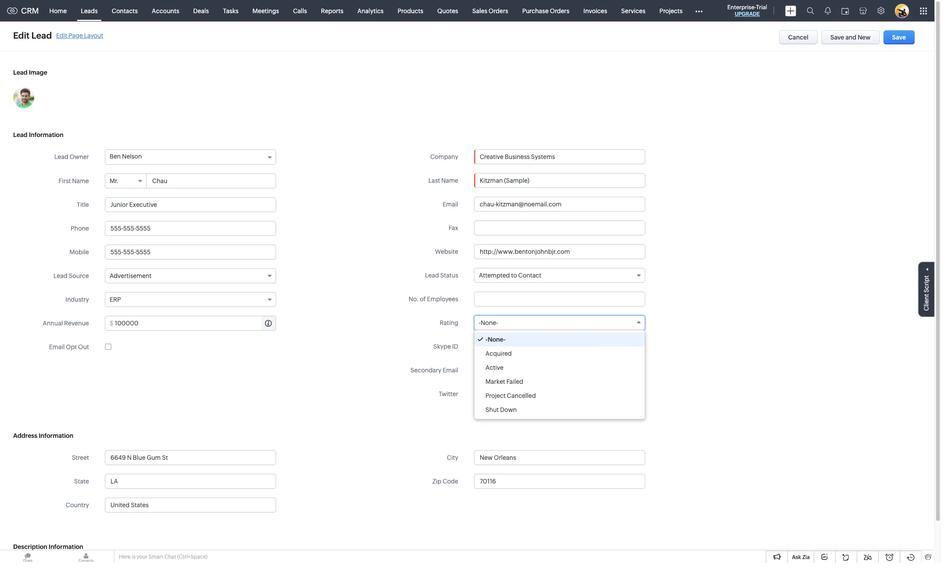 Task type: describe. For each thing, give the bounding box(es) containing it.
twitter
[[439, 390, 458, 397]]

crm link
[[7, 6, 39, 15]]

lead source
[[53, 272, 89, 279]]

shut
[[486, 406, 499, 413]]

products
[[398, 7, 423, 14]]

2 vertical spatial email
[[443, 367, 458, 374]]

and
[[846, 34, 857, 41]]

last name
[[429, 177, 458, 184]]

invoices
[[584, 7, 608, 14]]

image image
[[13, 87, 34, 108]]

last
[[429, 177, 440, 184]]

active option
[[475, 361, 645, 375]]

create menu image
[[786, 5, 797, 16]]

down
[[500, 406, 517, 413]]

signals image
[[825, 7, 831, 14]]

city
[[447, 454, 458, 461]]

client script
[[924, 275, 931, 311]]

status
[[440, 272, 458, 279]]

description information
[[13, 543, 83, 550]]

acquired option
[[475, 347, 645, 361]]

meetings
[[253, 7, 279, 14]]

owner
[[70, 153, 89, 160]]

erp
[[110, 296, 121, 303]]

shut down option
[[475, 403, 645, 417]]

contacts link
[[105, 0, 145, 21]]

enterprise-trial upgrade
[[728, 4, 768, 17]]

acquired
[[486, 350, 512, 357]]

analytics
[[358, 7, 384, 14]]

list box containing -none-
[[475, 330, 645, 419]]

(ctrl+space)
[[177, 554, 208, 560]]

purchase
[[523, 7, 549, 14]]

save for save and new
[[831, 34, 845, 41]]

title
[[77, 201, 89, 208]]

ask
[[792, 554, 802, 560]]

market
[[486, 378, 505, 385]]

no. of employees
[[409, 296, 458, 303]]

lead owner
[[54, 153, 89, 160]]

attempted to contact
[[479, 272, 542, 279]]

new
[[858, 34, 871, 41]]

to
[[511, 272, 517, 279]]

analytics link
[[351, 0, 391, 21]]

purchase orders
[[523, 7, 570, 14]]

none- inside field
[[481, 319, 498, 326]]

information for lead information
[[29, 131, 63, 138]]

source
[[69, 272, 89, 279]]

signals element
[[820, 0, 837, 22]]

industry
[[65, 296, 89, 303]]

smart
[[149, 554, 163, 560]]

lead information
[[13, 131, 63, 138]]

country
[[66, 502, 89, 509]]

project
[[486, 392, 506, 399]]

lead for lead status
[[425, 272, 439, 279]]

profile image
[[895, 4, 910, 18]]

home link
[[42, 0, 74, 21]]

your
[[137, 554, 148, 560]]

zip
[[433, 478, 442, 485]]

invoices link
[[577, 0, 615, 21]]

rating
[[440, 319, 458, 326]]

ask zia
[[792, 554, 810, 560]]

enterprise-
[[728, 4, 757, 11]]

-none- inside field
[[479, 319, 498, 326]]

0 horizontal spatial edit
[[13, 30, 29, 40]]

lead image
[[13, 69, 47, 76]]

services
[[622, 7, 646, 14]]

leads
[[81, 7, 98, 14]]

meetings link
[[246, 0, 286, 21]]

reports
[[321, 7, 344, 14]]

none- inside option
[[488, 336, 506, 343]]

trial
[[757, 4, 768, 11]]

contacts image
[[58, 551, 114, 563]]

fax
[[449, 224, 458, 231]]

description
[[13, 543, 47, 550]]

skype
[[434, 343, 451, 350]]

save button
[[884, 30, 915, 44]]

-none- inside option
[[486, 336, 506, 343]]

address information
[[13, 432, 73, 439]]

-None- field
[[474, 315, 646, 330]]

company
[[431, 153, 458, 160]]

services link
[[615, 0, 653, 21]]

nelson
[[122, 153, 142, 160]]

shut down
[[486, 406, 517, 413]]

phone
[[71, 225, 89, 232]]

layout
[[84, 32, 103, 39]]

leads link
[[74, 0, 105, 21]]

first name
[[59, 177, 89, 184]]

page
[[68, 32, 83, 39]]

project cancelled
[[486, 392, 536, 399]]

of
[[420, 296, 426, 303]]

address
[[13, 432, 37, 439]]

cancel
[[789, 34, 809, 41]]

code
[[443, 478, 458, 485]]

save and new button
[[822, 30, 880, 44]]



Task type: locate. For each thing, give the bounding box(es) containing it.
orders
[[489, 7, 508, 14], [550, 7, 570, 14]]

edit page layout link
[[56, 32, 103, 39]]

calls
[[293, 7, 307, 14]]

upgrade
[[735, 11, 760, 17]]

script
[[924, 275, 931, 293]]

projects
[[660, 7, 683, 14]]

1 vertical spatial -
[[486, 336, 488, 343]]

1 orders from the left
[[489, 7, 508, 14]]

market failed
[[486, 378, 524, 385]]

calendar image
[[842, 7, 849, 14]]

1 horizontal spatial orders
[[550, 7, 570, 14]]

information right address
[[39, 432, 73, 439]]

save and new
[[831, 34, 871, 41]]

orders for sales orders
[[489, 7, 508, 14]]

- up acquired
[[486, 336, 488, 343]]

search element
[[802, 0, 820, 22]]

name right first
[[72, 177, 89, 184]]

failed
[[507, 378, 524, 385]]

Advertisement field
[[105, 268, 276, 283]]

save for save
[[893, 34, 906, 41]]

1 vertical spatial -none-
[[486, 336, 506, 343]]

annual
[[43, 320, 63, 327]]

mr.
[[110, 177, 119, 184]]

information up contacts image
[[49, 543, 83, 550]]

2 vertical spatial information
[[49, 543, 83, 550]]

information up the "lead owner"
[[29, 131, 63, 138]]

lead left status
[[425, 272, 439, 279]]

home
[[49, 7, 67, 14]]

0 horizontal spatial -
[[479, 319, 481, 326]]

quotes link
[[431, 0, 466, 21]]

Mr. field
[[105, 174, 147, 188]]

crm
[[21, 6, 39, 15]]

1 vertical spatial information
[[39, 432, 73, 439]]

orders for purchase orders
[[550, 7, 570, 14]]

1 horizontal spatial save
[[893, 34, 906, 41]]

email up twitter
[[443, 367, 458, 374]]

cancel button
[[779, 30, 818, 44]]

projects link
[[653, 0, 690, 21]]

contacts
[[112, 7, 138, 14]]

1 vertical spatial email
[[49, 343, 65, 350]]

1 horizontal spatial name
[[442, 177, 458, 184]]

no.
[[409, 296, 419, 303]]

accounts
[[152, 7, 179, 14]]

advertisement
[[110, 272, 152, 279]]

0 vertical spatial information
[[29, 131, 63, 138]]

first
[[59, 177, 71, 184]]

orders right sales
[[489, 7, 508, 14]]

out
[[78, 343, 89, 350]]

purchase orders link
[[515, 0, 577, 21]]

secondary
[[411, 367, 442, 374]]

lead down "image"
[[13, 131, 27, 138]]

0 vertical spatial none-
[[481, 319, 498, 326]]

-none- option
[[475, 332, 645, 347]]

lead left "owner" on the top
[[54, 153, 68, 160]]

tasks
[[223, 7, 239, 14]]

sales orders
[[473, 7, 508, 14]]

zip code
[[433, 478, 458, 485]]

lead for lead owner
[[54, 153, 68, 160]]

None field
[[475, 150, 645, 164], [105, 498, 276, 512], [475, 150, 645, 164], [105, 498, 276, 512]]

chats image
[[0, 551, 55, 563]]

ERP field
[[105, 292, 276, 307]]

deals link
[[186, 0, 216, 21]]

here is your smart chat (ctrl+space)
[[119, 554, 208, 560]]

sales orders link
[[466, 0, 515, 21]]

email up 'fax'
[[443, 201, 458, 208]]

name right last
[[442, 177, 458, 184]]

name
[[442, 177, 458, 184], [72, 177, 89, 184]]

2 save from the left
[[893, 34, 906, 41]]

id
[[452, 343, 458, 350]]

1 vertical spatial none-
[[488, 336, 506, 343]]

sales
[[473, 7, 488, 14]]

email opt out
[[49, 343, 89, 350]]

contact
[[519, 272, 542, 279]]

name for last name
[[442, 177, 458, 184]]

$
[[110, 320, 114, 327]]

ben nelson
[[110, 153, 142, 160]]

state
[[74, 478, 89, 485]]

email for email opt out
[[49, 343, 65, 350]]

- inside field
[[479, 319, 481, 326]]

edit lead edit page layout
[[13, 30, 103, 40]]

1 horizontal spatial edit
[[56, 32, 67, 39]]

name for first name
[[72, 177, 89, 184]]

tasks link
[[216, 0, 246, 21]]

is
[[132, 554, 136, 560]]

0 vertical spatial email
[[443, 201, 458, 208]]

2 orders from the left
[[550, 7, 570, 14]]

0 vertical spatial -none-
[[479, 319, 498, 326]]

orders inside "sales orders" link
[[489, 7, 508, 14]]

information
[[29, 131, 63, 138], [39, 432, 73, 439], [49, 543, 83, 550]]

list box
[[475, 330, 645, 419]]

edit left page
[[56, 32, 67, 39]]

quotes
[[438, 7, 458, 14]]

1 horizontal spatial -
[[486, 336, 488, 343]]

lead left 'image'
[[13, 69, 27, 76]]

save down 'profile' image on the right top
[[893, 34, 906, 41]]

profile element
[[890, 0, 915, 21]]

Other Modules field
[[690, 4, 709, 18]]

0 horizontal spatial save
[[831, 34, 845, 41]]

project cancelled option
[[475, 389, 645, 403]]

cancelled
[[507, 392, 536, 399]]

chat
[[164, 554, 176, 560]]

0 vertical spatial -
[[479, 319, 481, 326]]

accounts link
[[145, 0, 186, 21]]

1 save from the left
[[831, 34, 845, 41]]

secondary email
[[411, 367, 458, 374]]

email
[[443, 201, 458, 208], [49, 343, 65, 350], [443, 367, 458, 374]]

lead for lead source
[[53, 272, 67, 279]]

lead for lead image
[[13, 69, 27, 76]]

information for description information
[[49, 543, 83, 550]]

reports link
[[314, 0, 351, 21]]

None text field
[[475, 150, 645, 164], [474, 173, 646, 188], [474, 197, 646, 212], [105, 197, 276, 212], [105, 221, 276, 236], [474, 244, 646, 259], [105, 245, 276, 260], [474, 339, 646, 354], [474, 363, 646, 378], [486, 387, 645, 401], [105, 450, 276, 465], [474, 450, 646, 465], [105, 474, 276, 489], [474, 474, 646, 489], [475, 150, 645, 164], [474, 173, 646, 188], [474, 197, 646, 212], [105, 197, 276, 212], [105, 221, 276, 236], [474, 244, 646, 259], [105, 245, 276, 260], [474, 339, 646, 354], [474, 363, 646, 378], [486, 387, 645, 401], [105, 450, 276, 465], [474, 450, 646, 465], [105, 474, 276, 489], [474, 474, 646, 489]]

market failed option
[[475, 375, 645, 389]]

products link
[[391, 0, 431, 21]]

-
[[479, 319, 481, 326], [486, 336, 488, 343]]

email for email
[[443, 201, 458, 208]]

edit down crm link
[[13, 30, 29, 40]]

save left the and
[[831, 34, 845, 41]]

lead down crm
[[31, 30, 52, 40]]

attempted
[[479, 272, 510, 279]]

email left opt
[[49, 343, 65, 350]]

0 horizontal spatial name
[[72, 177, 89, 184]]

information for address information
[[39, 432, 73, 439]]

lead for lead information
[[13, 131, 27, 138]]

street
[[72, 454, 89, 461]]

revenue
[[64, 320, 89, 327]]

calls link
[[286, 0, 314, 21]]

Attempted to Contact field
[[474, 268, 646, 283]]

create menu element
[[780, 0, 802, 21]]

orders inside purchase orders link
[[550, 7, 570, 14]]

image
[[29, 69, 47, 76]]

search image
[[807, 7, 815, 14]]

lead
[[31, 30, 52, 40], [13, 69, 27, 76], [13, 131, 27, 138], [54, 153, 68, 160], [425, 272, 439, 279], [53, 272, 67, 279]]

0 horizontal spatial orders
[[489, 7, 508, 14]]

orders right purchase
[[550, 7, 570, 14]]

- inside option
[[486, 336, 488, 343]]

edit inside edit lead edit page layout
[[56, 32, 67, 39]]

lead left source
[[53, 272, 67, 279]]

lead status
[[425, 272, 458, 279]]

mobile
[[69, 249, 89, 256]]

skype id
[[434, 343, 458, 350]]

None text field
[[147, 174, 276, 188], [474, 220, 646, 235], [474, 292, 646, 307], [115, 316, 276, 330], [105, 498, 276, 512], [147, 174, 276, 188], [474, 220, 646, 235], [474, 292, 646, 307], [115, 316, 276, 330], [105, 498, 276, 512]]

- right rating at the bottom of page
[[479, 319, 481, 326]]

opt
[[66, 343, 77, 350]]



Task type: vqa. For each thing, say whether or not it's contained in the screenshot.
"System Defined Filters" dropdown button
no



